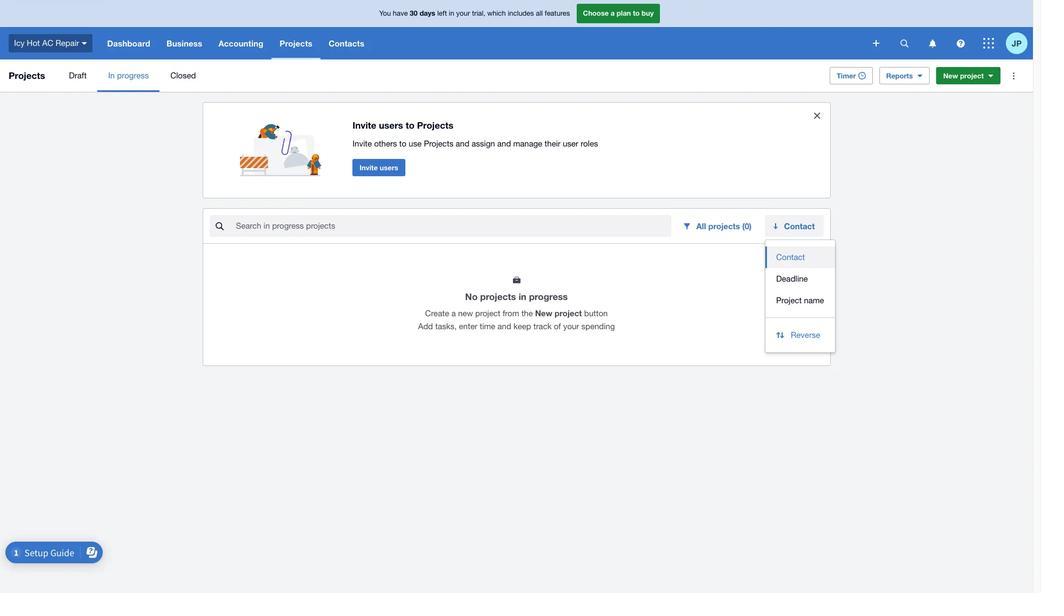 Task type: describe. For each thing, give the bounding box(es) containing it.
add
[[418, 322, 433, 331]]

closed link
[[160, 59, 207, 92]]

others
[[374, 139, 397, 148]]

all
[[697, 221, 707, 231]]

contact for contact button
[[777, 253, 806, 262]]

new
[[458, 309, 473, 318]]

new inside popup button
[[944, 71, 959, 80]]

the
[[522, 309, 533, 318]]

projects up use
[[417, 119, 454, 131]]

in progress link
[[97, 59, 160, 92]]

track
[[534, 322, 552, 331]]

projects for (0)
[[709, 221, 741, 231]]

closed
[[170, 71, 196, 80]]

project name button
[[766, 290, 835, 312]]

and inside "create a new project from the new project button add tasks, enter time and keep track of your spending"
[[498, 322, 512, 331]]

project inside popup button
[[961, 71, 984, 80]]

clear image
[[807, 105, 828, 127]]

plan
[[617, 9, 631, 17]]

reverse
[[791, 330, 821, 340]]

accounting button
[[210, 27, 272, 59]]

icy hot ac repair
[[14, 38, 79, 47]]

contact for contact popup button
[[785, 221, 815, 231]]

invite users to projects image
[[240, 111, 327, 176]]

30
[[410, 9, 418, 17]]

no projects in progress
[[465, 291, 568, 302]]

of
[[554, 322, 561, 331]]

a for choose a plan to buy
[[611, 9, 615, 17]]

reports
[[887, 71, 913, 80]]

their
[[545, 139, 561, 148]]

invite others to use projects and assign and manage their user roles
[[353, 139, 598, 148]]

projects for in
[[480, 291, 516, 302]]

in inside you have 30 days left in your trial, which includes all features
[[449, 9, 455, 17]]

invite users to projects
[[353, 119, 454, 131]]

project
[[777, 296, 802, 305]]

all projects (0) button
[[676, 215, 761, 237]]

draft link
[[58, 59, 97, 92]]

invite users link
[[353, 159, 405, 176]]

includes
[[508, 9, 534, 17]]

contact button
[[765, 215, 824, 237]]

name
[[804, 296, 825, 305]]

create
[[425, 309, 449, 318]]

draft
[[69, 71, 87, 80]]

icy
[[14, 38, 25, 47]]

new project
[[944, 71, 984, 80]]

create a new project from the new project button add tasks, enter time and keep track of your spending
[[418, 308, 615, 331]]

to for use
[[399, 139, 407, 148]]

reports button
[[880, 67, 930, 84]]

more options image
[[1003, 65, 1025, 87]]

reverse button
[[766, 325, 835, 346]]

no
[[465, 291, 478, 302]]

1 vertical spatial progress
[[529, 291, 568, 302]]

choose a plan to buy
[[583, 9, 654, 17]]

business
[[167, 38, 202, 48]]

timer
[[837, 71, 856, 80]]

jp button
[[1007, 27, 1034, 59]]

svg image
[[82, 42, 87, 45]]

have
[[393, 9, 408, 17]]

navigation inside banner
[[99, 27, 866, 59]]



Task type: vqa. For each thing, say whether or not it's contained in the screenshot.
top 'ranges'
no



Task type: locate. For each thing, give the bounding box(es) containing it.
days
[[420, 9, 436, 17]]

deadline button
[[766, 268, 835, 290]]

to left buy at right top
[[633, 9, 640, 17]]

projects down hot
[[9, 70, 45, 81]]

progress
[[117, 71, 149, 80], [529, 291, 568, 302]]

you have 30 days left in your trial, which includes all features
[[379, 9, 570, 17]]

1 vertical spatial in
[[519, 291, 527, 302]]

invite up others
[[353, 119, 377, 131]]

manage
[[514, 139, 543, 148]]

1 vertical spatial new
[[535, 308, 553, 318]]

1 horizontal spatial your
[[564, 322, 579, 331]]

invite for invite users to projects
[[353, 119, 377, 131]]

contact
[[785, 221, 815, 231], [777, 253, 806, 262]]

and
[[456, 139, 470, 148], [498, 139, 511, 148], [498, 322, 512, 331]]

invite inside 'invite users' link
[[360, 163, 378, 172]]

repair
[[56, 38, 79, 47]]

use
[[409, 139, 422, 148]]

a
[[611, 9, 615, 17], [452, 309, 456, 318]]

1 horizontal spatial new
[[944, 71, 959, 80]]

0 horizontal spatial progress
[[117, 71, 149, 80]]

1 horizontal spatial projects
[[709, 221, 741, 231]]

your inside you have 30 days left in your trial, which includes all features
[[457, 9, 470, 17]]

accounting
[[219, 38, 264, 48]]

projects right use
[[424, 139, 454, 148]]

1 vertical spatial users
[[380, 163, 398, 172]]

new up track
[[535, 308, 553, 318]]

assign
[[472, 139, 495, 148]]

keep
[[514, 322, 532, 331]]

left
[[438, 9, 447, 17]]

project left more options image
[[961, 71, 984, 80]]

hot
[[27, 38, 40, 47]]

tasks,
[[435, 322, 457, 331]]

project up time
[[476, 309, 501, 318]]

in up the at the right bottom of the page
[[519, 291, 527, 302]]

0 vertical spatial projects
[[709, 221, 741, 231]]

deadline
[[777, 274, 808, 283]]

in progress
[[108, 71, 149, 80]]

in
[[449, 9, 455, 17], [519, 291, 527, 302]]

a for create a new project from the new project button add tasks, enter time and keep track of your spending
[[452, 309, 456, 318]]

1 vertical spatial projects
[[480, 291, 516, 302]]

to left use
[[399, 139, 407, 148]]

spending
[[582, 322, 615, 331]]

users
[[379, 119, 403, 131], [380, 163, 398, 172]]

1 vertical spatial a
[[452, 309, 456, 318]]

2 horizontal spatial project
[[961, 71, 984, 80]]

projects button
[[272, 27, 321, 59]]

new project button
[[937, 67, 1001, 84]]

to for projects
[[406, 119, 415, 131]]

time
[[480, 322, 496, 331]]

contacts
[[329, 38, 365, 48]]

1 horizontal spatial in
[[519, 291, 527, 302]]

user
[[563, 139, 579, 148]]

1 vertical spatial your
[[564, 322, 579, 331]]

1 horizontal spatial project
[[555, 308, 582, 318]]

new inside "create a new project from the new project button add tasks, enter time and keep track of your spending"
[[535, 308, 553, 318]]

and right assign
[[498, 139, 511, 148]]

trial,
[[472, 9, 486, 17]]

contact button
[[766, 247, 835, 268]]

users down others
[[380, 163, 398, 172]]

progress right in
[[117, 71, 149, 80]]

0 vertical spatial to
[[633, 9, 640, 17]]

0 horizontal spatial a
[[452, 309, 456, 318]]

from
[[503, 309, 519, 318]]

ac
[[42, 38, 53, 47]]

contact inside popup button
[[785, 221, 815, 231]]

project name
[[777, 296, 825, 305]]

projects inside projects dropdown button
[[280, 38, 313, 48]]

invite for invite users
[[360, 163, 378, 172]]

2 vertical spatial invite
[[360, 163, 378, 172]]

1 horizontal spatial progress
[[529, 291, 568, 302]]

and left assign
[[456, 139, 470, 148]]

list box containing contact
[[766, 240, 835, 318]]

in
[[108, 71, 115, 80]]

timer button
[[830, 67, 873, 84]]

your inside "create a new project from the new project button add tasks, enter time and keep track of your spending"
[[564, 322, 579, 331]]

Search in progress projects search field
[[235, 216, 672, 236]]

1 vertical spatial contact
[[777, 253, 806, 262]]

banner containing jp
[[0, 0, 1034, 59]]

to up use
[[406, 119, 415, 131]]

business button
[[158, 27, 210, 59]]

navigation containing dashboard
[[99, 27, 866, 59]]

projects
[[280, 38, 313, 48], [9, 70, 45, 81], [417, 119, 454, 131], [424, 139, 454, 148]]

0 vertical spatial progress
[[117, 71, 149, 80]]

to
[[633, 9, 640, 17], [406, 119, 415, 131], [399, 139, 407, 148]]

to inside banner
[[633, 9, 640, 17]]

a inside "create a new project from the new project button add tasks, enter time and keep track of your spending"
[[452, 309, 456, 318]]

users up others
[[379, 119, 403, 131]]

your right the of
[[564, 322, 579, 331]]

group containing contact
[[766, 240, 835, 353]]

dashboard
[[107, 38, 150, 48]]

all
[[536, 9, 543, 17]]

icy hot ac repair button
[[0, 27, 99, 59]]

projects inside popup button
[[709, 221, 741, 231]]

0 vertical spatial new
[[944, 71, 959, 80]]

0 horizontal spatial new
[[535, 308, 553, 318]]

2 vertical spatial to
[[399, 139, 407, 148]]

contact up contact button
[[785, 221, 815, 231]]

all projects (0)
[[697, 221, 752, 231]]

invite users
[[360, 163, 398, 172]]

a left new
[[452, 309, 456, 318]]

0 vertical spatial invite
[[353, 119, 377, 131]]

svg image
[[984, 38, 995, 49], [901, 39, 909, 47], [929, 39, 936, 47], [957, 39, 965, 47], [873, 40, 880, 47]]

group
[[766, 240, 835, 353]]

jp
[[1012, 38, 1022, 48]]

your left trial,
[[457, 9, 470, 17]]

which
[[488, 9, 506, 17]]

0 horizontal spatial in
[[449, 9, 455, 17]]

0 vertical spatial in
[[449, 9, 455, 17]]

users for invite users to projects
[[379, 119, 403, 131]]

users for invite users
[[380, 163, 398, 172]]

projects
[[709, 221, 741, 231], [480, 291, 516, 302]]

1 horizontal spatial a
[[611, 9, 615, 17]]

dashboard link
[[99, 27, 158, 59]]

choose
[[583, 9, 609, 17]]

0 vertical spatial contact
[[785, 221, 815, 231]]

0 vertical spatial your
[[457, 9, 470, 17]]

new right reports popup button
[[944, 71, 959, 80]]

(0)
[[743, 221, 752, 231]]

invite left others
[[353, 139, 372, 148]]

invite down others
[[360, 163, 378, 172]]

and down the from
[[498, 322, 512, 331]]

buy
[[642, 9, 654, 17]]

0 horizontal spatial your
[[457, 9, 470, 17]]

your
[[457, 9, 470, 17], [564, 322, 579, 331]]

project up the of
[[555, 308, 582, 318]]

in right left
[[449, 9, 455, 17]]

invite
[[353, 119, 377, 131], [353, 139, 372, 148], [360, 163, 378, 172]]

1 vertical spatial invite
[[353, 139, 372, 148]]

contact up deadline
[[777, 253, 806, 262]]

button
[[585, 309, 608, 318]]

contacts button
[[321, 27, 373, 59]]

navigation
[[99, 27, 866, 59]]

new
[[944, 71, 959, 80], [535, 308, 553, 318]]

0 horizontal spatial project
[[476, 309, 501, 318]]

banner
[[0, 0, 1034, 59]]

0 vertical spatial a
[[611, 9, 615, 17]]

progress inside in progress link
[[117, 71, 149, 80]]

roles
[[581, 139, 598, 148]]

invite for invite others to use projects and assign and manage their user roles
[[353, 139, 372, 148]]

progress up the at the right bottom of the page
[[529, 291, 568, 302]]

features
[[545, 9, 570, 17]]

projects up the from
[[480, 291, 516, 302]]

projects left '(0)'
[[709, 221, 741, 231]]

enter
[[459, 322, 478, 331]]

contact inside button
[[777, 253, 806, 262]]

a left the plan
[[611, 9, 615, 17]]

you
[[379, 9, 391, 17]]

a inside banner
[[611, 9, 615, 17]]

projects left contacts
[[280, 38, 313, 48]]

project
[[961, 71, 984, 80], [555, 308, 582, 318], [476, 309, 501, 318]]

0 horizontal spatial projects
[[480, 291, 516, 302]]

1 vertical spatial to
[[406, 119, 415, 131]]

0 vertical spatial users
[[379, 119, 403, 131]]

list box
[[766, 240, 835, 318]]



